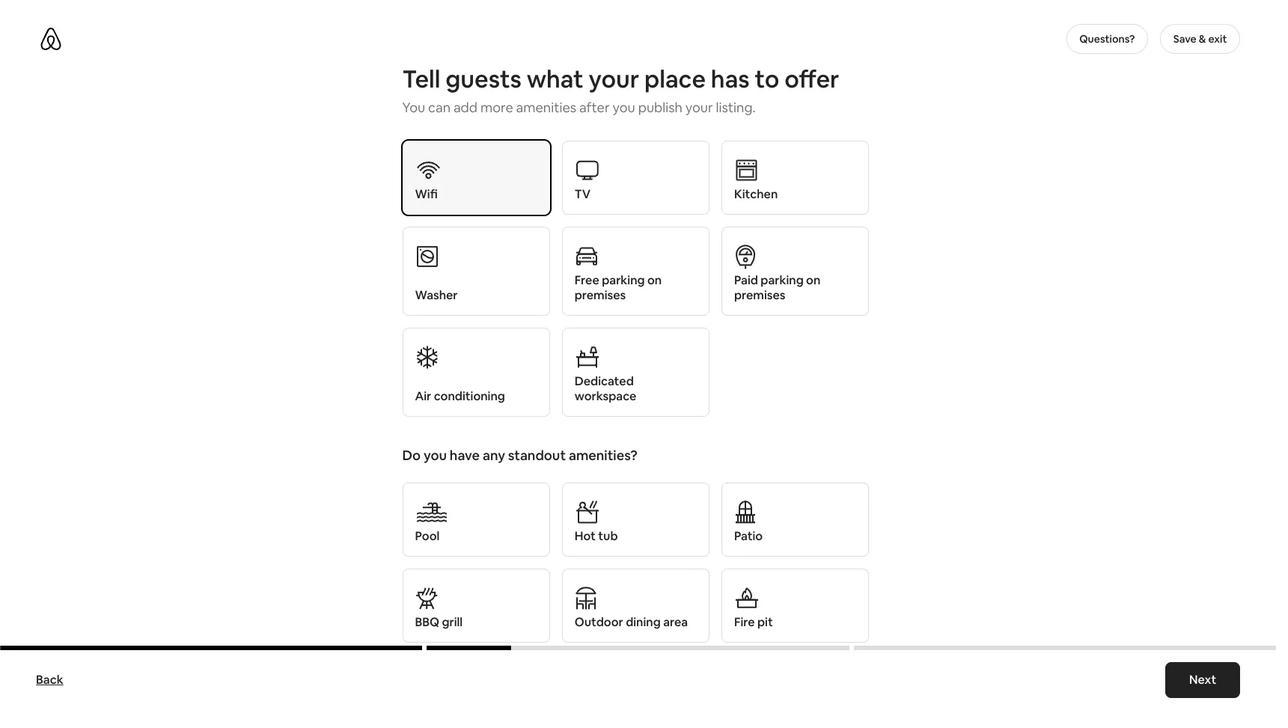 Task type: locate. For each thing, give the bounding box(es) containing it.
air conditioning
[[415, 388, 505, 404]]

TV button
[[562, 141, 710, 215]]

grill
[[442, 615, 463, 630]]

Washer button
[[402, 227, 550, 316]]

after
[[579, 99, 610, 116]]

on right free at the top left of page
[[647, 272, 662, 288]]

on inside paid parking on premises
[[806, 272, 821, 288]]

parking inside free parking on premises
[[602, 272, 645, 288]]

Pool button
[[402, 483, 550, 557]]

bbq grill
[[415, 615, 463, 630]]

Free parking on premises button
[[562, 227, 710, 316]]

0 vertical spatial your
[[589, 64, 639, 94]]

paid parking on premises
[[734, 272, 821, 303]]

Dedicated workspace button
[[562, 328, 710, 417]]

washer
[[415, 287, 458, 303]]

dining
[[626, 615, 661, 630]]

you right "do"
[[424, 447, 447, 464]]

on inside free parking on premises
[[647, 272, 662, 288]]

questions?
[[1080, 32, 1135, 46]]

hot
[[575, 528, 596, 544]]

on for free parking on premises
[[647, 272, 662, 288]]

air
[[415, 388, 431, 404]]

can
[[428, 99, 451, 116]]

1 premises from the left
[[575, 287, 626, 303]]

parking right free at the top left of page
[[602, 272, 645, 288]]

kitchen
[[734, 186, 778, 202]]

1 horizontal spatial parking
[[761, 272, 804, 288]]

parking for paid
[[761, 272, 804, 288]]

premises inside paid parking on premises
[[734, 287, 786, 303]]

1 vertical spatial your
[[685, 99, 713, 116]]

2 on from the left
[[806, 272, 821, 288]]

free parking on premises
[[575, 272, 662, 303]]

premises for paid
[[734, 287, 786, 303]]

1 on from the left
[[647, 272, 662, 288]]

you
[[402, 99, 425, 116]]

your left listing.
[[685, 99, 713, 116]]

Kitchen button
[[721, 141, 869, 215]]

do you have any standout amenities?
[[402, 447, 638, 464]]

0 horizontal spatial premises
[[575, 287, 626, 303]]

Paid parking on premises button
[[721, 227, 869, 316]]

1 parking from the left
[[602, 272, 645, 288]]

you right after
[[613, 99, 635, 116]]

premises inside free parking on premises
[[575, 287, 626, 303]]

0 horizontal spatial on
[[647, 272, 662, 288]]

0 horizontal spatial your
[[589, 64, 639, 94]]

1 horizontal spatial your
[[685, 99, 713, 116]]

your
[[589, 64, 639, 94], [685, 99, 713, 116]]

on right paid
[[806, 272, 821, 288]]

parking
[[602, 272, 645, 288], [761, 272, 804, 288]]

parking inside paid parking on premises
[[761, 272, 804, 288]]

1 horizontal spatial you
[[613, 99, 635, 116]]

on
[[647, 272, 662, 288], [806, 272, 821, 288]]

0 vertical spatial you
[[613, 99, 635, 116]]

pool
[[415, 528, 440, 544]]

2 parking from the left
[[761, 272, 804, 288]]

have
[[450, 447, 480, 464]]

what
[[527, 64, 584, 94]]

0 horizontal spatial parking
[[602, 272, 645, 288]]

publish
[[638, 99, 682, 116]]

your up after
[[589, 64, 639, 94]]

conditioning
[[434, 388, 505, 404]]

fire pit
[[734, 615, 773, 630]]

offer
[[785, 64, 839, 94]]

tv
[[575, 186, 591, 202]]

outdoor
[[575, 615, 623, 630]]

2 premises from the left
[[734, 287, 786, 303]]

1 vertical spatial you
[[424, 447, 447, 464]]

premises
[[575, 287, 626, 303], [734, 287, 786, 303]]

parking right paid
[[761, 272, 804, 288]]

you
[[613, 99, 635, 116], [424, 447, 447, 464]]

1 horizontal spatial premises
[[734, 287, 786, 303]]

Air conditioning button
[[402, 328, 550, 417]]

more
[[480, 99, 513, 116]]

Wifi button
[[402, 141, 550, 215]]

any
[[483, 447, 505, 464]]

1 horizontal spatial on
[[806, 272, 821, 288]]

workspace
[[575, 388, 637, 404]]

save & exit button
[[1160, 24, 1240, 54]]

tub
[[598, 528, 618, 544]]

guests
[[446, 64, 522, 94]]



Task type: describe. For each thing, give the bounding box(es) containing it.
amenities
[[516, 99, 576, 116]]

do
[[402, 447, 421, 464]]

add
[[453, 99, 478, 116]]

questions? button
[[1066, 24, 1148, 54]]

patio
[[734, 528, 763, 544]]

fire
[[734, 615, 755, 630]]

free
[[575, 272, 599, 288]]

to
[[755, 64, 780, 94]]

next button
[[1165, 662, 1240, 698]]

bbq
[[415, 615, 439, 630]]

save
[[1173, 32, 1197, 46]]

you inside the tell guests what your place has to offer you can add more amenities after you publish your listing.
[[613, 99, 635, 116]]

premises for free
[[575, 287, 626, 303]]

next
[[1189, 672, 1216, 688]]

parking for free
[[602, 272, 645, 288]]

BBQ grill button
[[402, 569, 550, 643]]

save & exit
[[1173, 32, 1227, 46]]

0 horizontal spatial you
[[424, 447, 447, 464]]

dedicated workspace
[[575, 373, 637, 404]]

place
[[644, 64, 706, 94]]

area
[[663, 615, 688, 630]]

has
[[711, 64, 750, 94]]

listing.
[[716, 99, 756, 116]]

back
[[36, 672, 63, 688]]

outdoor dining area
[[575, 615, 688, 630]]

hot tub
[[575, 528, 618, 544]]

Outdoor dining area button
[[562, 569, 710, 643]]

back button
[[28, 665, 71, 695]]

Patio button
[[721, 483, 869, 557]]

Fire pit button
[[721, 569, 869, 643]]

exit
[[1208, 32, 1227, 46]]

wifi
[[415, 186, 438, 202]]

tell guests what your place has to offer you can add more amenities after you publish your listing.
[[402, 64, 839, 116]]

paid
[[734, 272, 758, 288]]

on for paid parking on premises
[[806, 272, 821, 288]]

dedicated
[[575, 373, 634, 389]]

&
[[1199, 32, 1206, 46]]

pit
[[757, 615, 773, 630]]

Hot tub button
[[562, 483, 710, 557]]

standout
[[508, 447, 566, 464]]

tell
[[402, 64, 440, 94]]

amenities?
[[569, 447, 638, 464]]



Task type: vqa. For each thing, say whether or not it's contained in the screenshot.
you
yes



